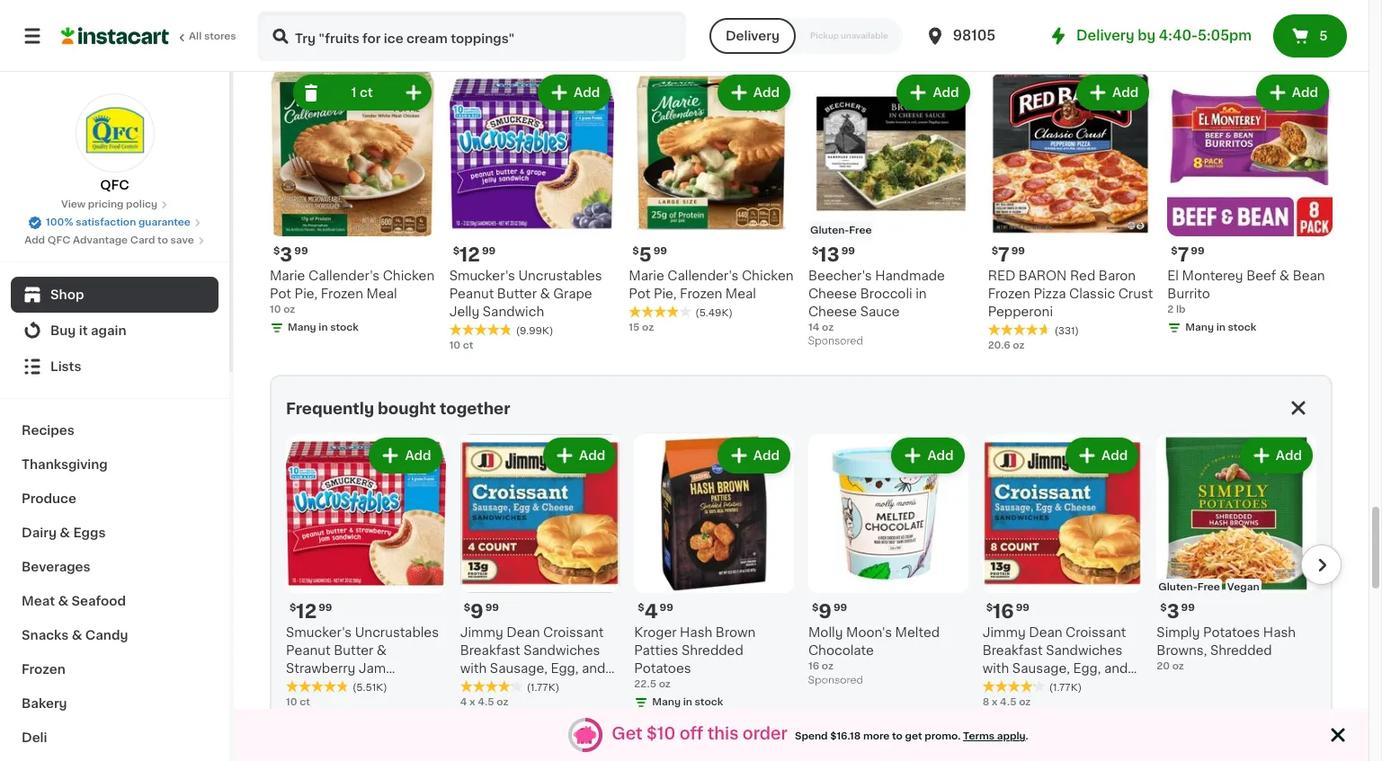 Task type: describe. For each thing, give the bounding box(es) containing it.
20.6 oz
[[988, 341, 1025, 350]]

croissant for 16
[[1066, 627, 1126, 640]]

produce link
[[11, 482, 219, 516]]

frequently bought together
[[286, 402, 510, 416]]

2
[[1168, 305, 1174, 314]]

pepperoni
[[988, 305, 1053, 318]]

lists
[[50, 361, 81, 373]]

frozen inside 'red baron red baron frozen pizza classic crust pepperoni'
[[988, 288, 1031, 300]]

oz inside simply potatoes hash browns, shredded 20 oz
[[1173, 662, 1185, 672]]

in for 7
[[1217, 323, 1226, 332]]

add button for red baron red baron frozen pizza classic crust pepperoni
[[1079, 76, 1148, 109]]

bakery link
[[11, 687, 219, 721]]

item carousel region containing 12
[[261, 427, 1342, 722]]

many for 4
[[652, 698, 681, 708]]

x for 16
[[992, 698, 998, 708]]

egg, for 16
[[1073, 663, 1101, 676]]

bean
[[1293, 270, 1326, 282]]

potatoes inside simply potatoes hash browns, shredded 20 oz
[[1204, 627, 1260, 640]]

frozen link
[[11, 653, 219, 687]]

chicken for marie callender's chicken pot pie, frozen meal
[[742, 270, 794, 282]]

(1.77k) for 16
[[1049, 684, 1082, 694]]

oz inside kroger hash brown patties shredded potatoes 22.5 oz
[[659, 680, 671, 690]]

monterey
[[1182, 270, 1244, 282]]

and for 9
[[582, 663, 606, 676]]

98105
[[953, 29, 996, 42]]

4.5 for 9
[[478, 698, 494, 708]]

shop link
[[11, 277, 219, 313]]

buy it again
[[50, 325, 127, 337]]

& right meat
[[58, 595, 68, 608]]

1 horizontal spatial ct
[[360, 86, 373, 99]]

beverages link
[[11, 551, 219, 585]]

product group containing 5
[[629, 71, 794, 335]]

10 ct for smucker's uncrustables peanut butter & grape jelly sandwich
[[449, 341, 474, 350]]

20
[[1157, 662, 1170, 672]]

all stores
[[189, 31, 236, 41]]

& left candy
[[72, 630, 82, 642]]

$ up the marie callender's chicken pot pie, frozen meal 10 oz
[[273, 246, 280, 256]]

add for simply potatoes hash browns, shredded
[[1276, 449, 1302, 462]]

kroger hash brown patties shredded potatoes 22.5 oz
[[634, 627, 756, 690]]

shredded for hash
[[682, 645, 744, 658]]

snacks
[[22, 630, 69, 642]]

99 up the marie callender's chicken pot pie, frozen meal 10 oz
[[294, 246, 308, 256]]

8 inside jimmy dean croissant breakfast sandwiches with sausage, egg, and cheese, frozen, 8 count
[[1087, 681, 1095, 694]]

meat & seafood
[[22, 595, 126, 608]]

candy
[[85, 630, 128, 642]]

product group containing 4
[[634, 434, 794, 714]]

$ 12 99 for smucker's uncrustables peanut butter & grape jelly sandwich
[[453, 245, 496, 264]]

add for red baron red baron frozen pizza classic crust pepperoni
[[1113, 86, 1139, 99]]

(50+)
[[1177, 18, 1213, 31]]

sauce
[[861, 305, 900, 318]]

classic
[[1070, 288, 1116, 300]]

frozen, for 9
[[515, 681, 561, 694]]

pot for marie callender's chicken pot pie, frozen meal 10 oz
[[270, 287, 291, 300]]

frozen entrees
[[270, 14, 419, 33]]

(9.99k)
[[516, 326, 554, 336]]

delivery button
[[710, 18, 796, 54]]

16 inside product group
[[993, 603, 1014, 622]]

.
[[1026, 733, 1029, 743]]

buy
[[50, 325, 76, 337]]

jimmy for 9
[[460, 627, 503, 640]]

1 cheese from the top
[[809, 287, 857, 300]]

$ inside '$ 5 99'
[[633, 246, 639, 256]]

add button for jimmy dean croissant breakfast sandwiches with sausage, egg, and cheese, frozen, 4 count
[[545, 440, 615, 472]]

20.6
[[988, 341, 1011, 350]]

$ up jimmy dean croissant breakfast sandwiches with sausage, egg, and cheese, frozen, 4 count
[[464, 604, 470, 614]]

15 oz
[[629, 323, 654, 332]]

recipes
[[22, 425, 74, 437]]

spend
[[795, 733, 828, 743]]

4 inside product group
[[645, 603, 658, 622]]

simply
[[1157, 627, 1200, 640]]

with for 16
[[983, 663, 1010, 676]]

4.5 for 16
[[1000, 698, 1017, 708]]

order
[[743, 727, 788, 743]]

by
[[1138, 29, 1156, 42]]

browns,
[[1157, 645, 1207, 658]]

jam
[[359, 663, 386, 676]]

lb
[[1177, 305, 1186, 314]]

it
[[79, 325, 88, 337]]

0 vertical spatial qfc
[[100, 179, 129, 192]]

sausage, for 16
[[1013, 663, 1070, 676]]

9 for jimmy dean croissant breakfast sandwiches with sausage, egg, and cheese, frozen, 4 count
[[470, 603, 484, 622]]

moon's
[[846, 627, 892, 640]]

red
[[988, 270, 1016, 282]]

x for 9
[[469, 698, 475, 708]]

advantage
[[73, 236, 128, 246]]

100%
[[46, 218, 73, 228]]

add qfc advantage card to save
[[24, 236, 194, 246]]

delivery for delivery by 4:40-5:05pm
[[1077, 29, 1135, 42]]

qfc logo image
[[75, 94, 154, 173]]

view pricing policy
[[61, 200, 158, 210]]

$ inside $ 13 99
[[812, 246, 819, 256]]

$ 12 99 for smucker's uncrustables peanut butter & strawberry jam sandwich
[[290, 603, 332, 622]]

thanksgiving
[[22, 459, 108, 471]]

(331)
[[1055, 326, 1079, 336]]

to inside add qfc advantage card to save link
[[157, 236, 168, 246]]

simply potatoes hash browns, shredded 20 oz
[[1157, 627, 1296, 672]]

add button for marie callender's chicken pot pie, frozen meal
[[719, 76, 789, 109]]

99 for add button associated with el monterey beef & bean burrito
[[1191, 246, 1205, 256]]

$ up "jelly"
[[453, 246, 460, 256]]

$ 3 99 for simply potatoes hash browns, shredded
[[1161, 603, 1195, 622]]

red baron red baron frozen pizza classic crust pepperoni
[[988, 270, 1153, 318]]

add button for smucker's uncrustables peanut butter & strawberry jam sandwich
[[371, 440, 440, 472]]

recipes link
[[11, 414, 219, 448]]

callender's for marie callender's chicken pot pie, frozen meal
[[668, 270, 739, 282]]

product group containing 13
[[809, 71, 974, 351]]

99 for add button corresponding to jimmy dean croissant breakfast sandwiches with sausage, egg, and cheese, frozen, 4 count
[[485, 604, 499, 614]]

molly moon's melted chocolate 16 oz
[[809, 627, 940, 672]]

add qfc advantage card to save link
[[24, 234, 205, 248]]

close image
[[1328, 725, 1349, 747]]

molly
[[809, 627, 843, 640]]

vegan
[[1228, 583, 1260, 593]]

to inside the "get $10 off this order spend $16.18 more to get promo. terms apply ."
[[892, 733, 903, 743]]

oz inside the marie callender's chicken pot pie, frozen meal 10 oz
[[284, 305, 295, 314]]

add button for kroger hash brown patties shredded potatoes
[[719, 440, 789, 472]]

promo.
[[925, 733, 961, 743]]

and for 16
[[1105, 663, 1128, 676]]

service type group
[[710, 18, 903, 54]]

99 inside $ 13 99
[[842, 246, 855, 256]]

many for 3
[[288, 323, 316, 332]]

12 for smucker's uncrustables peanut butter & grape jelly sandwich
[[460, 245, 480, 264]]

& inside el monterey beef & bean burrito 2 lb
[[1280, 270, 1290, 282]]

section containing 12
[[261, 375, 1342, 731]]

4 x 4.5 oz
[[460, 698, 509, 708]]

beecher's
[[809, 270, 872, 282]]

policy
[[126, 200, 158, 210]]

snacks & candy link
[[11, 619, 219, 653]]

qfc link
[[75, 94, 154, 194]]

many for 7
[[1186, 323, 1214, 332]]

bought
[[378, 402, 436, 416]]

jimmy for 16
[[983, 627, 1026, 640]]

0 horizontal spatial 4
[[460, 698, 467, 708]]

$ up simply
[[1161, 604, 1167, 614]]

99 up molly
[[834, 604, 848, 614]]

frozen, for 16
[[1038, 681, 1084, 694]]

99 for add button corresponding to kroger hash brown patties shredded potatoes
[[660, 604, 674, 614]]

view pricing policy link
[[61, 198, 168, 212]]

count for 16
[[1099, 681, 1138, 694]]

burrito
[[1168, 288, 1211, 300]]

view for view all (50+)
[[1125, 18, 1157, 31]]

instacart logo image
[[61, 25, 169, 47]]

croissant for 9
[[543, 627, 604, 640]]

pizza
[[1034, 288, 1066, 300]]

dairy
[[22, 527, 57, 540]]

add button for simply potatoes hash browns, shredded
[[1242, 440, 1311, 472]]

satisfaction
[[76, 218, 136, 228]]

marie callender's chicken pot pie, frozen meal 10 oz
[[270, 270, 435, 314]]

in inside beecher's handmade cheese broccoli in cheese sauce 14 oz
[[916, 287, 927, 300]]

smucker's uncrustables peanut butter & grape jelly sandwich
[[449, 270, 602, 318]]

add for jimmy dean croissant breakfast sandwiches with sausage, egg, and cheese, frozen, 4 count
[[579, 449, 606, 462]]

sausage, for 9
[[490, 663, 548, 676]]

strawberry
[[286, 663, 356, 676]]

this
[[708, 727, 739, 743]]

eggs
[[73, 527, 106, 540]]

(5.51k)
[[353, 684, 387, 694]]

$ up molly
[[812, 604, 819, 614]]

pie, for marie callender's chicken pot pie, frozen meal 10 oz
[[295, 287, 318, 300]]

sponsored badge image for 9
[[809, 676, 863, 687]]

oz inside beecher's handmade cheese broccoli in cheese sauce 14 oz
[[822, 323, 834, 332]]

16 inside molly moon's melted chocolate 16 oz
[[809, 662, 820, 672]]

$ inside $ 16 99
[[986, 604, 993, 614]]

get $10 off this order status
[[605, 726, 1036, 745]]

cheese, for 16
[[983, 681, 1035, 694]]

cheese, for 9
[[460, 681, 512, 694]]

red
[[1070, 270, 1096, 282]]

add button for smucker's uncrustables peanut butter & grape jelly sandwich
[[540, 76, 609, 109]]

99 for jimmy dean croissant breakfast sandwiches with sausage, egg, and cheese, frozen, 8 count add button
[[1016, 604, 1030, 614]]

all stores link
[[61, 11, 237, 61]]

el monterey beef & bean burrito 2 lb
[[1168, 270, 1326, 314]]

add for kroger hash brown patties shredded potatoes
[[754, 449, 780, 462]]

peanut for smucker's uncrustables peanut butter & grape jelly sandwich
[[449, 288, 494, 300]]

8 x 4.5 oz
[[983, 698, 1031, 708]]

uncrustables for grape
[[518, 270, 602, 282]]

add for marie callender's chicken pot pie, frozen meal
[[754, 86, 780, 99]]

deli link
[[11, 721, 219, 756]]

kroger
[[634, 627, 677, 640]]

view all (50+) button
[[1118, 6, 1232, 42]]

$ inside $ 4 99
[[638, 604, 645, 614]]

$ up red
[[992, 246, 998, 256]]

4:40-
[[1159, 29, 1198, 42]]

ct for smucker's uncrustables peanut butter & strawberry jam sandwich
[[300, 698, 310, 708]]

view for view pricing policy
[[61, 200, 86, 210]]

off
[[680, 727, 704, 743]]

potatoes inside kroger hash brown patties shredded potatoes 22.5 oz
[[634, 663, 691, 676]]

& left eggs on the bottom of page
[[60, 527, 70, 540]]

$ 16 99
[[986, 603, 1030, 622]]



Task type: vqa. For each thing, say whether or not it's contained in the screenshot.
Lemons, 5 lbs's 'Add' button
no



Task type: locate. For each thing, give the bounding box(es) containing it.
meal for marie callender's chicken pot pie, frozen meal 10 oz
[[367, 287, 397, 300]]

callender's for marie callender's chicken pot pie, frozen meal 10 oz
[[308, 270, 380, 282]]

sponsored badge image inside section
[[809, 676, 863, 687]]

potatoes
[[1204, 627, 1260, 640], [634, 663, 691, 676]]

0 horizontal spatial with
[[460, 663, 487, 676]]

meal inside the marie callender's chicken pot pie, frozen meal
[[726, 288, 756, 300]]

99 inside $ 4 99
[[660, 604, 674, 614]]

3 up the marie callender's chicken pot pie, frozen meal 10 oz
[[280, 245, 293, 264]]

1 meal from the left
[[367, 287, 397, 300]]

$ up el
[[1171, 246, 1178, 256]]

in inside section
[[683, 698, 693, 708]]

1 ct
[[351, 86, 373, 99]]

10 ct for smucker's uncrustables peanut butter & strawberry jam sandwich
[[286, 698, 310, 708]]

add for smucker's uncrustables peanut butter & strawberry jam sandwich
[[405, 449, 431, 462]]

0 vertical spatial 8
[[1087, 681, 1095, 694]]

in down handmade
[[916, 287, 927, 300]]

chicken
[[383, 270, 435, 282], [742, 270, 794, 282]]

ct for smucker's uncrustables peanut butter & grape jelly sandwich
[[463, 341, 474, 350]]

1 count from the left
[[576, 681, 615, 694]]

cheese, up 8 x 4.5 oz
[[983, 681, 1035, 694]]

sausage, inside jimmy dean croissant breakfast sandwiches with sausage, egg, and cheese, frozen, 8 count
[[1013, 663, 1070, 676]]

$ 7 99 for el monterey beef & bean burrito
[[1171, 245, 1205, 264]]

peanut inside smucker's uncrustables peanut butter & grape jelly sandwich
[[449, 288, 494, 300]]

sandwiches for 9
[[524, 645, 600, 658]]

view
[[1125, 18, 1157, 31], [61, 200, 86, 210]]

1 egg, from the left
[[551, 663, 579, 676]]

$ 3 99 inside section
[[1161, 603, 1195, 622]]

0 vertical spatial ct
[[360, 86, 373, 99]]

meal inside the marie callender's chicken pot pie, frozen meal 10 oz
[[367, 287, 397, 300]]

1 horizontal spatial 10 ct
[[449, 341, 474, 350]]

0 vertical spatial 5
[[1320, 30, 1328, 42]]

shredded right browns,
[[1211, 645, 1273, 658]]

egg, inside jimmy dean croissant breakfast sandwiches with sausage, egg, and cheese, frozen, 4 count
[[551, 663, 579, 676]]

pricing
[[88, 200, 124, 210]]

10 inside section
[[286, 698, 297, 708]]

add for el monterey beef & bean burrito
[[1292, 86, 1319, 99]]

1 horizontal spatial sandwiches
[[1046, 645, 1123, 658]]

10 ct down strawberry
[[286, 698, 310, 708]]

frozen inside the marie callender's chicken pot pie, frozen meal 10 oz
[[321, 287, 363, 300]]

croissant
[[543, 627, 604, 640], [1066, 627, 1126, 640]]

x inside product group
[[992, 698, 998, 708]]

1 horizontal spatial and
[[1105, 663, 1128, 676]]

1 vertical spatial $ 3 99
[[1161, 603, 1195, 622]]

sandwiches inside jimmy dean croissant breakfast sandwiches with sausage, egg, and cheese, frozen, 8 count
[[1046, 645, 1123, 658]]

$ up strawberry
[[290, 604, 296, 614]]

1 vertical spatial 8
[[983, 698, 990, 708]]

2 jimmy from the left
[[983, 627, 1026, 640]]

get $10 off this order spend $16.18 more to get promo. terms apply .
[[612, 727, 1029, 743]]

0 vertical spatial sponsored badge image
[[809, 337, 863, 347]]

10 for smucker's uncrustables peanut butter & grape jelly sandwich
[[449, 341, 461, 350]]

sponsored badge image down 14
[[809, 337, 863, 347]]

meal for marie callender's chicken pot pie, frozen meal
[[726, 288, 756, 300]]

2 x from the left
[[992, 698, 998, 708]]

smucker's uncrustables peanut butter & strawberry jam sandwich
[[286, 627, 439, 694]]

2 croissant from the left
[[1066, 627, 1126, 640]]

sandwich
[[483, 305, 544, 318], [286, 681, 348, 694]]

sausage, inside jimmy dean croissant breakfast sandwiches with sausage, egg, and cheese, frozen, 4 count
[[490, 663, 548, 676]]

2 frozen, from the left
[[1038, 681, 1084, 694]]

1 vertical spatial 16
[[809, 662, 820, 672]]

sandwiches inside jimmy dean croissant breakfast sandwiches with sausage, egg, and cheese, frozen, 4 count
[[524, 645, 600, 658]]

99 for red baron red baron frozen pizza classic crust pepperoni add button
[[1012, 246, 1025, 256]]

0 horizontal spatial butter
[[334, 645, 374, 658]]

chicken inside the marie callender's chicken pot pie, frozen meal
[[742, 270, 794, 282]]

99 up kroger
[[660, 604, 674, 614]]

item carousel region
[[270, 6, 1333, 360], [261, 427, 1342, 722]]

99 inside $ 16 99
[[1016, 604, 1030, 614]]

2 9 from the left
[[470, 603, 484, 622]]

many in stock down the marie callender's chicken pot pie, frozen meal 10 oz
[[288, 323, 359, 332]]

1 vertical spatial view
[[61, 200, 86, 210]]

chocolate
[[809, 645, 874, 658]]

2 chicken from the left
[[742, 270, 794, 282]]

(1.77k) inside product group
[[1049, 684, 1082, 694]]

& inside smucker's uncrustables peanut butter & strawberry jam sandwich
[[377, 645, 387, 658]]

1 vertical spatial qfc
[[47, 236, 70, 246]]

2 count from the left
[[1099, 681, 1138, 694]]

many in stock inside product group
[[652, 698, 723, 708]]

sandwich up (9.99k)
[[483, 305, 544, 318]]

0 vertical spatial free
[[849, 225, 872, 235]]

sponsored badge image down the chocolate
[[809, 676, 863, 687]]

marie for marie callender's chicken pot pie, frozen meal 10 oz
[[270, 270, 305, 282]]

1 hash from the left
[[680, 627, 713, 640]]

5 button
[[1274, 14, 1347, 58]]

1 horizontal spatial view
[[1125, 18, 1157, 31]]

section
[[261, 375, 1342, 731]]

1 horizontal spatial 5
[[1320, 30, 1328, 42]]

ct down strawberry
[[300, 698, 310, 708]]

1 (1.77k) from the left
[[527, 684, 560, 694]]

with for 9
[[460, 663, 487, 676]]

delivery for delivery
[[726, 30, 780, 42]]

many in stock down el monterey beef & bean burrito 2 lb
[[1186, 323, 1257, 332]]

100% satisfaction guarantee button
[[28, 212, 201, 230]]

2 hash from the left
[[1264, 627, 1296, 640]]

cheese down beecher's
[[809, 287, 857, 300]]

99 inside '$ 5 99'
[[654, 246, 667, 256]]

0 horizontal spatial sandwich
[[286, 681, 348, 694]]

3 for simply potatoes hash browns, shredded
[[1167, 603, 1180, 622]]

2 pot from the left
[[629, 288, 651, 300]]

breakfast down $ 16 99
[[983, 645, 1043, 658]]

0 horizontal spatial many
[[288, 323, 316, 332]]

jimmy up 4 x 4.5 oz in the left bottom of the page
[[460, 627, 503, 640]]

stock down the marie callender's chicken pot pie, frozen meal 10 oz
[[330, 323, 359, 332]]

0 horizontal spatial frozen,
[[515, 681, 561, 694]]

0 horizontal spatial dean
[[507, 627, 540, 640]]

sponsored badge image for 13
[[809, 337, 863, 347]]

callender's
[[308, 270, 380, 282], [668, 270, 739, 282]]

butter up jam
[[334, 645, 374, 658]]

1 9 from the left
[[819, 603, 832, 622]]

many in stock for 3
[[288, 323, 359, 332]]

$ 3 99 up simply
[[1161, 603, 1195, 622]]

2 cheese, from the left
[[983, 681, 1035, 694]]

sponsored badge image
[[809, 337, 863, 347], [809, 676, 863, 687]]

2 dean from the left
[[1029, 627, 1063, 640]]

2 and from the left
[[1105, 663, 1128, 676]]

1 with from the left
[[460, 663, 487, 676]]

butter inside smucker's uncrustables peanut butter & strawberry jam sandwich
[[334, 645, 374, 658]]

gluten-free
[[810, 225, 872, 235]]

0 vertical spatial sandwich
[[483, 305, 544, 318]]

free for gluten-free
[[849, 225, 872, 235]]

0 horizontal spatial $ 12 99
[[290, 603, 332, 622]]

to
[[157, 236, 168, 246], [892, 733, 903, 743]]

meal
[[367, 287, 397, 300], [726, 288, 756, 300]]

many in stock
[[288, 323, 359, 332], [1186, 323, 1257, 332], [652, 698, 723, 708]]

2 pie, from the left
[[654, 288, 677, 300]]

10 ct inside section
[[286, 698, 310, 708]]

marie
[[270, 270, 305, 282], [629, 270, 664, 282]]

gluten- for gluten-free
[[810, 225, 849, 235]]

apply
[[997, 733, 1026, 743]]

1 horizontal spatial marie
[[629, 270, 664, 282]]

1 horizontal spatial 8
[[1087, 681, 1095, 694]]

cheese,
[[460, 681, 512, 694], [983, 681, 1035, 694]]

$ 3 99 up the marie callender's chicken pot pie, frozen meal 10 oz
[[273, 245, 308, 264]]

& inside smucker's uncrustables peanut butter & grape jelly sandwich
[[540, 288, 550, 300]]

2 sandwiches from the left
[[1046, 645, 1123, 658]]

1 frozen, from the left
[[515, 681, 561, 694]]

0 horizontal spatial 16
[[809, 662, 820, 672]]

in down el monterey beef & bean burrito 2 lb
[[1217, 323, 1226, 332]]

(1.77k) for 9
[[527, 684, 560, 694]]

1 vertical spatial cheese
[[809, 305, 857, 318]]

99 up smucker's uncrustables peanut butter & grape jelly sandwich
[[482, 246, 496, 256]]

marie inside the marie callender's chicken pot pie, frozen meal 10 oz
[[270, 270, 305, 282]]

1 horizontal spatial frozen,
[[1038, 681, 1084, 694]]

0 horizontal spatial meal
[[367, 287, 397, 300]]

1 vertical spatial sponsored badge image
[[809, 676, 863, 687]]

breakfast inside jimmy dean croissant breakfast sandwiches with sausage, egg, and cheese, frozen, 8 count
[[983, 645, 1043, 658]]

1 pot from the left
[[270, 287, 291, 300]]

0 horizontal spatial count
[[576, 681, 615, 694]]

0 horizontal spatial $ 3 99
[[273, 245, 308, 264]]

0 vertical spatial peanut
[[449, 288, 494, 300]]

pot for marie callender's chicken pot pie, frozen meal
[[629, 288, 651, 300]]

sandwich inside smucker's uncrustables peanut butter & strawberry jam sandwich
[[286, 681, 348, 694]]

stock for 4
[[695, 698, 723, 708]]

1 horizontal spatial to
[[892, 733, 903, 743]]

1 callender's from the left
[[308, 270, 380, 282]]

marie inside the marie callender's chicken pot pie, frozen meal
[[629, 270, 664, 282]]

dean down $ 16 99
[[1029, 627, 1063, 640]]

free up $ 13 99
[[849, 225, 872, 235]]

1
[[351, 86, 357, 99]]

4 left 22.5
[[564, 681, 573, 694]]

2 callender's from the left
[[668, 270, 739, 282]]

1 horizontal spatial 4
[[564, 681, 573, 694]]

ct inside section
[[300, 698, 310, 708]]

1 horizontal spatial shredded
[[1211, 645, 1273, 658]]

5
[[1320, 30, 1328, 42], [639, 245, 652, 264]]

jimmy inside jimmy dean croissant breakfast sandwiches with sausage, egg, and cheese, frozen, 4 count
[[460, 627, 503, 640]]

gluten- inside product group
[[810, 225, 849, 235]]

uncrustables inside smucker's uncrustables peanut butter & strawberry jam sandwich
[[355, 627, 439, 640]]

99 right 13 in the right top of the page
[[842, 246, 855, 256]]

stock inside product group
[[695, 698, 723, 708]]

save
[[171, 236, 194, 246]]

12 inside section
[[296, 603, 317, 622]]

frozen inside the marie callender's chicken pot pie, frozen meal
[[680, 288, 723, 300]]

1 horizontal spatial (1.77k)
[[1049, 684, 1082, 694]]

free
[[849, 225, 872, 235], [1198, 583, 1220, 593]]

2 horizontal spatial ct
[[463, 341, 474, 350]]

with up 8 x 4.5 oz
[[983, 663, 1010, 676]]

1 horizontal spatial 7
[[1178, 245, 1189, 264]]

shredded inside kroger hash brown patties shredded potatoes 22.5 oz
[[682, 645, 744, 658]]

2 sausage, from the left
[[1013, 663, 1070, 676]]

ct down "jelly"
[[463, 341, 474, 350]]

1 pie, from the left
[[295, 287, 318, 300]]

3 up simply
[[1167, 603, 1180, 622]]

sponsored badge image inside product group
[[809, 337, 863, 347]]

breakfast for 9
[[460, 645, 521, 658]]

4
[[645, 603, 658, 622], [564, 681, 573, 694], [460, 698, 467, 708]]

breakfast up 4 x 4.5 oz in the left bottom of the page
[[460, 645, 521, 658]]

1 horizontal spatial egg,
[[1073, 663, 1101, 676]]

10 for smucker's uncrustables peanut butter & strawberry jam sandwich
[[286, 698, 297, 708]]

cheese, inside jimmy dean croissant breakfast sandwiches with sausage, egg, and cheese, frozen, 4 count
[[460, 681, 512, 694]]

sausage,
[[490, 663, 548, 676], [1013, 663, 1070, 676]]

1 horizontal spatial delivery
[[1077, 29, 1135, 42]]

stock for 3
[[330, 323, 359, 332]]

1 horizontal spatial $ 7 99
[[1171, 245, 1205, 264]]

$ 7 99 up red
[[992, 245, 1025, 264]]

99 up simply
[[1182, 604, 1195, 614]]

1 vertical spatial gluten-
[[1159, 583, 1198, 593]]

2 shredded from the left
[[1211, 645, 1273, 658]]

shredded inside simply potatoes hash browns, shredded 20 oz
[[1211, 645, 1273, 658]]

and inside jimmy dean croissant breakfast sandwiches with sausage, egg, and cheese, frozen, 4 count
[[582, 663, 606, 676]]

dean for 9
[[507, 627, 540, 640]]

$ 3 99
[[273, 245, 308, 264], [1161, 603, 1195, 622]]

1 horizontal spatial breakfast
[[983, 645, 1043, 658]]

0 vertical spatial gluten-
[[810, 225, 849, 235]]

0 vertical spatial $ 12 99
[[453, 245, 496, 264]]

0 horizontal spatial ct
[[300, 698, 310, 708]]

many down the marie callender's chicken pot pie, frozen meal 10 oz
[[288, 323, 316, 332]]

broccoli
[[861, 287, 913, 300]]

in for 3
[[319, 323, 328, 332]]

view inside popup button
[[1125, 18, 1157, 31]]

qfc up view pricing policy link
[[100, 179, 129, 192]]

cheese
[[809, 287, 857, 300], [809, 305, 857, 318]]

0 vertical spatial 10 ct
[[449, 341, 474, 350]]

frozen, inside jimmy dean croissant breakfast sandwiches with sausage, egg, and cheese, frozen, 4 count
[[515, 681, 561, 694]]

beverages
[[22, 561, 90, 574]]

1 4.5 from the left
[[478, 698, 494, 708]]

16 down the chocolate
[[809, 662, 820, 672]]

10
[[270, 305, 281, 314], [449, 341, 461, 350], [286, 698, 297, 708]]

0 horizontal spatial 8
[[983, 698, 990, 708]]

0 horizontal spatial 7
[[998, 245, 1010, 264]]

view up 100%
[[61, 200, 86, 210]]

jimmy
[[460, 627, 503, 640], [983, 627, 1026, 640]]

many down 22.5
[[652, 698, 681, 708]]

10 ct down "jelly"
[[449, 341, 474, 350]]

1 horizontal spatial dean
[[1029, 627, 1063, 640]]

1 cheese, from the left
[[460, 681, 512, 694]]

marie for marie callender's chicken pot pie, frozen meal
[[629, 270, 664, 282]]

9
[[819, 603, 832, 622], [470, 603, 484, 622]]

99 for marie callender's chicken pot pie, frozen meal's add button
[[654, 246, 667, 256]]

dean for 16
[[1029, 627, 1063, 640]]

jimmy dean croissant breakfast sandwiches with sausage, egg, and cheese, frozen, 4 count
[[460, 627, 615, 694]]

1 sausage, from the left
[[490, 663, 548, 676]]

1 horizontal spatial croissant
[[1066, 627, 1126, 640]]

5 inside product group
[[639, 245, 652, 264]]

sandwiches for 16
[[1046, 645, 1123, 658]]

many inside product group
[[652, 698, 681, 708]]

0 horizontal spatial callender's
[[308, 270, 380, 282]]

ct right 1
[[360, 86, 373, 99]]

croissant inside jimmy dean croissant breakfast sandwiches with sausage, egg, and cheese, frozen, 4 count
[[543, 627, 604, 640]]

$16.18
[[830, 733, 861, 743]]

1 horizontal spatial 9
[[819, 603, 832, 622]]

smucker's inside smucker's uncrustables peanut butter & grape jelly sandwich
[[449, 270, 515, 282]]

99 for add button associated with smucker's uncrustables peanut butter & grape jelly sandwich
[[482, 246, 496, 256]]

$ 9 99 for molly moon's melted chocolate
[[812, 603, 848, 622]]

hash
[[680, 627, 713, 640], [1264, 627, 1296, 640]]

view all (50+)
[[1125, 18, 1213, 31]]

buy it again link
[[11, 313, 219, 349]]

brown
[[716, 627, 756, 640]]

peanut up "jelly"
[[449, 288, 494, 300]]

many
[[288, 323, 316, 332], [1186, 323, 1214, 332], [652, 698, 681, 708]]

patties
[[634, 645, 679, 658]]

in down the marie callender's chicken pot pie, frozen meal 10 oz
[[319, 323, 328, 332]]

1 chicken from the left
[[383, 270, 435, 282]]

smucker's for smucker's uncrustables peanut butter & strawberry jam sandwich
[[286, 627, 352, 640]]

1 horizontal spatial 3
[[1167, 603, 1180, 622]]

pie, inside the marie callender's chicken pot pie, frozen meal 10 oz
[[295, 287, 318, 300]]

free for gluten-free vegan
[[1198, 583, 1220, 593]]

1 horizontal spatial sausage,
[[1013, 663, 1070, 676]]

oz inside molly moon's melted chocolate 16 oz
[[822, 662, 834, 672]]

shredded for potatoes
[[1211, 645, 1273, 658]]

16
[[993, 603, 1014, 622], [809, 662, 820, 672]]

0 horizontal spatial pot
[[270, 287, 291, 300]]

sandwich for grape
[[483, 305, 544, 318]]

gluten- inside section
[[1159, 583, 1198, 593]]

0 horizontal spatial 10
[[270, 305, 281, 314]]

count for 9
[[576, 681, 615, 694]]

1 breakfast from the left
[[460, 645, 521, 658]]

2 $ 9 99 from the left
[[464, 603, 499, 622]]

0 horizontal spatial 10 ct
[[286, 698, 310, 708]]

0 horizontal spatial 4.5
[[478, 698, 494, 708]]

1 x from the left
[[469, 698, 475, 708]]

to left get on the bottom right
[[892, 733, 903, 743]]

peanut
[[449, 288, 494, 300], [286, 645, 331, 658]]

12 up strawberry
[[296, 603, 317, 622]]

1 shredded from the left
[[682, 645, 744, 658]]

$ down the gluten-free
[[812, 246, 819, 256]]

stores
[[204, 31, 236, 41]]

1 horizontal spatial free
[[1198, 583, 1220, 593]]

many in stock for 7
[[1186, 323, 1257, 332]]

2 horizontal spatial 10
[[449, 341, 461, 350]]

breakfast inside jimmy dean croissant breakfast sandwiches with sausage, egg, and cheese, frozen, 4 count
[[460, 645, 521, 658]]

many down lb
[[1186, 323, 1214, 332]]

pie,
[[295, 287, 318, 300], [654, 288, 677, 300]]

1 sandwiches from the left
[[524, 645, 600, 658]]

chicken inside the marie callender's chicken pot pie, frozen meal 10 oz
[[383, 270, 435, 282]]

4 down jimmy dean croissant breakfast sandwiches with sausage, egg, and cheese, frozen, 4 count
[[460, 698, 467, 708]]

0 horizontal spatial 3
[[280, 245, 293, 264]]

9 for molly moon's melted chocolate
[[819, 603, 832, 622]]

count inside jimmy dean croissant breakfast sandwiches with sausage, egg, and cheese, frozen, 8 count
[[1099, 681, 1138, 694]]

10 ct
[[449, 341, 474, 350], [286, 698, 310, 708]]

callender's inside the marie callender's chicken pot pie, frozen meal 10 oz
[[308, 270, 380, 282]]

2 egg, from the left
[[1073, 663, 1101, 676]]

to down 'guarantee'
[[157, 236, 168, 246]]

more
[[863, 733, 890, 743]]

again
[[91, 325, 127, 337]]

add button for jimmy dean croissant breakfast sandwiches with sausage, egg, and cheese, frozen, 8 count
[[1068, 440, 1137, 472]]

sandwich inside smucker's uncrustables peanut butter & grape jelly sandwich
[[483, 305, 544, 318]]

uncrustables up grape
[[518, 270, 602, 282]]

0 horizontal spatial sandwiches
[[524, 645, 600, 658]]

together
[[440, 402, 510, 416]]

dean up 4 x 4.5 oz in the left bottom of the page
[[507, 627, 540, 640]]

10 inside the marie callender's chicken pot pie, frozen meal 10 oz
[[270, 305, 281, 314]]

0 horizontal spatial many in stock
[[288, 323, 359, 332]]

in up 'off'
[[683, 698, 693, 708]]

0 vertical spatial butter
[[497, 288, 537, 300]]

sandwich for strawberry
[[286, 681, 348, 694]]

4 inside jimmy dean croissant breakfast sandwiches with sausage, egg, and cheese, frozen, 4 count
[[564, 681, 573, 694]]

$ 12 99 up strawberry
[[290, 603, 332, 622]]

1 horizontal spatial pie,
[[654, 288, 677, 300]]

1 jimmy from the left
[[460, 627, 503, 640]]

0 vertical spatial uncrustables
[[518, 270, 602, 282]]

7 up el
[[1178, 245, 1189, 264]]

$ 9 99 for jimmy dean croissant breakfast sandwiches with sausage, egg, and cheese, frozen, 4 count
[[464, 603, 499, 622]]

2 meal from the left
[[726, 288, 756, 300]]

frozen, inside jimmy dean croissant breakfast sandwiches with sausage, egg, and cheese, frozen, 8 count
[[1038, 681, 1084, 694]]

4 up kroger
[[645, 603, 658, 622]]

dairy & eggs link
[[11, 516, 219, 551]]

dean inside jimmy dean croissant breakfast sandwiches with sausage, egg, and cheese, frozen, 8 count
[[1029, 627, 1063, 640]]

0 horizontal spatial delivery
[[726, 30, 780, 42]]

$ 9 99 up molly
[[812, 603, 848, 622]]

stock down el monterey beef & bean burrito 2 lb
[[1228, 323, 1257, 332]]

1 horizontal spatial cheese,
[[983, 681, 1035, 694]]

increment quantity of marie callender's chicken pot pie, frozen meal image
[[403, 82, 424, 103]]

and inside jimmy dean croissant breakfast sandwiches with sausage, egg, and cheese, frozen, 8 count
[[1105, 663, 1128, 676]]

cheese, inside jimmy dean croissant breakfast sandwiches with sausage, egg, and cheese, frozen, 8 count
[[983, 681, 1035, 694]]

cheese, up 4 x 4.5 oz in the left bottom of the page
[[460, 681, 512, 694]]

shredded down brown
[[682, 645, 744, 658]]

add button
[[540, 76, 609, 109], [719, 76, 789, 109], [899, 76, 968, 109], [1079, 76, 1148, 109], [1258, 76, 1328, 109], [371, 440, 440, 472], [545, 440, 615, 472], [719, 440, 789, 472], [894, 440, 963, 472], [1068, 440, 1137, 472], [1242, 440, 1311, 472]]

2 marie from the left
[[629, 270, 664, 282]]

smucker's up strawberry
[[286, 627, 352, 640]]

butter for grape
[[497, 288, 537, 300]]

5 inside button
[[1320, 30, 1328, 42]]

croissant left simply
[[1066, 627, 1126, 640]]

x down jimmy dean croissant breakfast sandwiches with sausage, egg, and cheese, frozen, 4 count
[[469, 698, 475, 708]]

99 up monterey
[[1191, 246, 1205, 256]]

0 horizontal spatial egg,
[[551, 663, 579, 676]]

count inside jimmy dean croissant breakfast sandwiches with sausage, egg, and cheese, frozen, 4 count
[[576, 681, 615, 694]]

add
[[574, 86, 600, 99], [754, 86, 780, 99], [933, 86, 959, 99], [1113, 86, 1139, 99], [1292, 86, 1319, 99], [24, 236, 45, 246], [405, 449, 431, 462], [579, 449, 606, 462], [754, 449, 780, 462], [928, 449, 954, 462], [1102, 449, 1128, 462], [1276, 449, 1302, 462]]

peanut inside smucker's uncrustables peanut butter & strawberry jam sandwich
[[286, 645, 331, 658]]

sandwiches
[[524, 645, 600, 658], [1046, 645, 1123, 658]]

1 horizontal spatial 16
[[993, 603, 1014, 622]]

99 for smucker's uncrustables peanut butter & strawberry jam sandwich add button
[[319, 604, 332, 614]]

2 cheese from the top
[[809, 305, 857, 318]]

(1.77k)
[[527, 684, 560, 694], [1049, 684, 1082, 694]]

1 horizontal spatial uncrustables
[[518, 270, 602, 282]]

$ 12 99
[[453, 245, 496, 264], [290, 603, 332, 622]]

hash inside kroger hash brown patties shredded potatoes 22.5 oz
[[680, 627, 713, 640]]

& left grape
[[540, 288, 550, 300]]

all
[[189, 31, 202, 41]]

add for jimmy dean croissant breakfast sandwiches with sausage, egg, and cheese, frozen, 8 count
[[1102, 449, 1128, 462]]

98105 button
[[924, 11, 1032, 61]]

2 4.5 from the left
[[1000, 698, 1017, 708]]

in
[[916, 287, 927, 300], [319, 323, 328, 332], [1217, 323, 1226, 332], [683, 698, 693, 708]]

$ up the 15
[[633, 246, 639, 256]]

many in stock for 4
[[652, 698, 723, 708]]

in for 4
[[683, 698, 693, 708]]

peanut for smucker's uncrustables peanut butter & strawberry jam sandwich
[[286, 645, 331, 658]]

grape
[[553, 288, 592, 300]]

jimmy down $ 16 99
[[983, 627, 1026, 640]]

1 $ 9 99 from the left
[[812, 603, 848, 622]]

0 horizontal spatial 12
[[296, 603, 317, 622]]

1 sponsored badge image from the top
[[809, 337, 863, 347]]

99 up jimmy dean croissant breakfast sandwiches with sausage, egg, and cheese, frozen, 4 count
[[485, 604, 499, 614]]

sandwich down strawberry
[[286, 681, 348, 694]]

free inside section
[[1198, 583, 1220, 593]]

99 up red
[[1012, 246, 1025, 256]]

sausage, up 8 x 4.5 oz
[[1013, 663, 1070, 676]]

product group containing 16
[[983, 434, 1143, 711]]

9 up jimmy dean croissant breakfast sandwiches with sausage, egg, and cheese, frozen, 4 count
[[470, 603, 484, 622]]

chicken for marie callender's chicken pot pie, frozen meal 10 oz
[[383, 270, 435, 282]]

1 horizontal spatial peanut
[[449, 288, 494, 300]]

0 vertical spatial $ 3 99
[[273, 245, 308, 264]]

0 horizontal spatial 5
[[639, 245, 652, 264]]

1 horizontal spatial hash
[[1264, 627, 1296, 640]]

1 7 from the left
[[998, 245, 1010, 264]]

guarantee
[[138, 218, 191, 228]]

remove marie callender's chicken pot pie, frozen meal image
[[300, 82, 322, 103]]

1 vertical spatial 5
[[639, 245, 652, 264]]

pot inside the marie callender's chicken pot pie, frozen meal 10 oz
[[270, 287, 291, 300]]

smucker's inside smucker's uncrustables peanut butter & strawberry jam sandwich
[[286, 627, 352, 640]]

produce
[[22, 493, 76, 506]]

qfc
[[100, 179, 129, 192], [47, 236, 70, 246]]

jelly
[[449, 305, 480, 318]]

4.5 down jimmy dean croissant breakfast sandwiches with sausage, egg, and cheese, frozen, 4 count
[[478, 698, 494, 708]]

view left all
[[1125, 18, 1157, 31]]

$ 12 99 inside section
[[290, 603, 332, 622]]

2 7 from the left
[[1178, 245, 1189, 264]]

many in stock up 'off'
[[652, 698, 723, 708]]

1 vertical spatial potatoes
[[634, 663, 691, 676]]

with inside jimmy dean croissant breakfast sandwiches with sausage, egg, and cheese, frozen, 4 count
[[460, 663, 487, 676]]

smucker's
[[449, 270, 515, 282], [286, 627, 352, 640]]

0 vertical spatial potatoes
[[1204, 627, 1260, 640]]

1 vertical spatial 4
[[564, 681, 573, 694]]

1 marie from the left
[[270, 270, 305, 282]]

croissant inside jimmy dean croissant breakfast sandwiches with sausage, egg, and cheese, frozen, 8 count
[[1066, 627, 1126, 640]]

$ 7 99 up el
[[1171, 245, 1205, 264]]

0 horizontal spatial peanut
[[286, 645, 331, 658]]

& right beef
[[1280, 270, 1290, 282]]

baron
[[1099, 270, 1136, 282]]

& up jam
[[377, 645, 387, 658]]

12 for smucker's uncrustables peanut butter & strawberry jam sandwich
[[296, 603, 317, 622]]

$ 3 99 for marie callender's chicken pot pie, frozen meal
[[273, 245, 308, 264]]

pie, inside the marie callender's chicken pot pie, frozen meal
[[654, 288, 677, 300]]

shop
[[50, 289, 84, 301]]

2 breakfast from the left
[[983, 645, 1043, 658]]

potatoes down patties
[[634, 663, 691, 676]]

99 for simply potatoes hash browns, shredded add button
[[1182, 604, 1195, 614]]

12 up "jelly"
[[460, 245, 480, 264]]

item carousel region containing frozen entrees
[[270, 6, 1333, 360]]

7 up red
[[998, 245, 1010, 264]]

7 for el monterey beef & bean burrito
[[1178, 245, 1189, 264]]

uncrustables for strawberry
[[355, 627, 439, 640]]

1 croissant from the left
[[543, 627, 604, 640]]

99 up jimmy dean croissant breakfast sandwiches with sausage, egg, and cheese, frozen, 8 count
[[1016, 604, 1030, 614]]

99 up the marie callender's chicken pot pie, frozen meal
[[654, 246, 667, 256]]

add button for el monterey beef & bean burrito
[[1258, 76, 1328, 109]]

$ 9 99 up jimmy dean croissant breakfast sandwiches with sausage, egg, and cheese, frozen, 4 count
[[464, 603, 499, 622]]

3 inside section
[[1167, 603, 1180, 622]]

1 vertical spatial $ 12 99
[[290, 603, 332, 622]]

$ up jimmy dean croissant breakfast sandwiches with sausage, egg, and cheese, frozen, 8 count
[[986, 604, 993, 614]]

delivery inside button
[[726, 30, 780, 42]]

1 horizontal spatial sandwich
[[483, 305, 544, 318]]

gluten- for gluten-free vegan
[[1159, 583, 1198, 593]]

2 sponsored badge image from the top
[[809, 676, 863, 687]]

seafood
[[72, 595, 126, 608]]

breakfast for 16
[[983, 645, 1043, 658]]

Search field
[[259, 13, 684, 59]]

0 horizontal spatial $ 7 99
[[992, 245, 1025, 264]]

butter up (9.99k)
[[497, 288, 537, 300]]

0 horizontal spatial free
[[849, 225, 872, 235]]

0 vertical spatial 10
[[270, 305, 281, 314]]

$ 9 99
[[812, 603, 848, 622], [464, 603, 499, 622]]

butter inside smucker's uncrustables peanut butter & grape jelly sandwich
[[497, 288, 537, 300]]

free inside product group
[[849, 225, 872, 235]]

0 horizontal spatial hash
[[680, 627, 713, 640]]

terms
[[963, 733, 995, 743]]

4.5 inside product group
[[1000, 698, 1017, 708]]

1 and from the left
[[582, 663, 606, 676]]

2 with from the left
[[983, 663, 1010, 676]]

potatoes down "vegan"
[[1204, 627, 1260, 640]]

2 horizontal spatial many in stock
[[1186, 323, 1257, 332]]

2 vertical spatial 10
[[286, 698, 297, 708]]

pie, for marie callender's chicken pot pie, frozen meal
[[654, 288, 677, 300]]

0 horizontal spatial to
[[157, 236, 168, 246]]

14
[[809, 323, 820, 332]]

callender's inside the marie callender's chicken pot pie, frozen meal
[[668, 270, 739, 282]]

x up the terms apply "button"
[[992, 698, 998, 708]]

0 vertical spatial to
[[157, 236, 168, 246]]

$ 12 99 up "jelly"
[[453, 245, 496, 264]]

add for smucker's uncrustables peanut butter & grape jelly sandwich
[[574, 86, 600, 99]]

0 horizontal spatial qfc
[[47, 236, 70, 246]]

None search field
[[257, 11, 686, 61]]

count
[[576, 681, 615, 694], [1099, 681, 1138, 694]]

uncrustables inside smucker's uncrustables peanut butter & grape jelly sandwich
[[518, 270, 602, 282]]

2 (1.77k) from the left
[[1049, 684, 1082, 694]]

meat
[[22, 595, 55, 608]]

sausage, up 4 x 4.5 oz in the left bottom of the page
[[490, 663, 548, 676]]

with inside jimmy dean croissant breakfast sandwiches with sausage, egg, and cheese, frozen, 8 count
[[983, 663, 1010, 676]]

$ 7 99 for red baron red baron frozen pizza classic crust pepperoni
[[992, 245, 1025, 264]]

1 vertical spatial peanut
[[286, 645, 331, 658]]

cheese up 14
[[809, 305, 857, 318]]

7 for red baron red baron frozen pizza classic crust pepperoni
[[998, 245, 1010, 264]]

3 for marie callender's chicken pot pie, frozen meal
[[280, 245, 293, 264]]

1 dean from the left
[[507, 627, 540, 640]]

1 $ 7 99 from the left
[[992, 245, 1025, 264]]

1 vertical spatial smucker's
[[286, 627, 352, 640]]

melted
[[896, 627, 940, 640]]

16 up jimmy dean croissant breakfast sandwiches with sausage, egg, and cheese, frozen, 8 count
[[993, 603, 1014, 622]]

smucker's for smucker's uncrustables peanut butter & grape jelly sandwich
[[449, 270, 515, 282]]

egg, inside jimmy dean croissant breakfast sandwiches with sausage, egg, and cheese, frozen, 8 count
[[1073, 663, 1101, 676]]

2 $ 7 99 from the left
[[1171, 245, 1205, 264]]

frozen,
[[515, 681, 561, 694], [1038, 681, 1084, 694]]

with up 4 x 4.5 oz in the left bottom of the page
[[460, 663, 487, 676]]

0 horizontal spatial view
[[61, 200, 86, 210]]

hash inside simply potatoes hash browns, shredded 20 oz
[[1264, 627, 1296, 640]]

1 horizontal spatial 10
[[286, 698, 297, 708]]

dean inside jimmy dean croissant breakfast sandwiches with sausage, egg, and cheese, frozen, 4 count
[[507, 627, 540, 640]]

product group
[[270, 71, 435, 339], [449, 71, 615, 353], [629, 71, 794, 335], [809, 71, 974, 351], [988, 71, 1153, 353], [1168, 71, 1333, 339], [286, 434, 446, 711], [460, 434, 620, 711], [634, 434, 794, 714], [809, 434, 968, 691], [983, 434, 1143, 711], [1157, 434, 1317, 675]]

0 horizontal spatial breakfast
[[460, 645, 521, 658]]

egg, for 9
[[551, 663, 579, 676]]

3
[[280, 245, 293, 264], [1167, 603, 1180, 622]]



